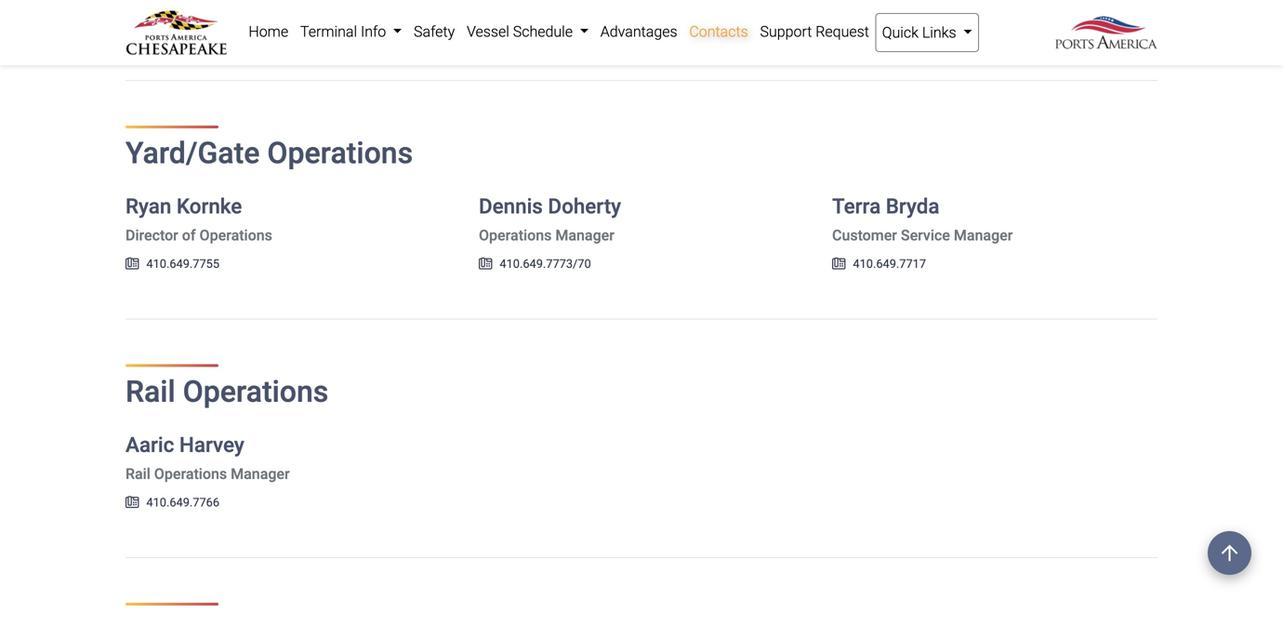 Task type: vqa. For each thing, say whether or not it's contained in the screenshot.
(pdf) related to Letter
no



Task type: describe. For each thing, give the bounding box(es) containing it.
dennis
[[479, 194, 543, 219]]

vessel schedule link
[[461, 13, 595, 50]]

ryan kornke director of operations
[[126, 194, 273, 244]]

manager inside the 'dennis doherty operations manager'
[[556, 226, 615, 244]]

manager for aaric harvey
[[231, 465, 290, 483]]

410.649.7766
[[146, 495, 220, 509]]

contacts
[[690, 23, 749, 40]]

phone office image for 410.649.7717
[[833, 258, 846, 270]]

request
[[816, 23, 870, 40]]

go to top image
[[1209, 531, 1252, 575]]

quick
[[883, 24, 919, 41]]

yard/gate operations
[[126, 136, 413, 171]]

customer
[[833, 226, 898, 244]]

terminal info link
[[294, 13, 408, 50]]

vessel schedule
[[467, 23, 577, 40]]

410.649.7755
[[146, 257, 220, 271]]

410.649.7773/70 link
[[479, 257, 591, 271]]

contacts link
[[684, 13, 755, 50]]

support request link
[[755, 13, 876, 50]]

vessel
[[467, 23, 510, 40]]

operations inside aaric harvey rail operations manager
[[154, 465, 227, 483]]

terra bryda customer service manager
[[833, 194, 1014, 244]]

safety
[[414, 23, 455, 40]]

support request
[[761, 23, 870, 40]]

quick links
[[883, 24, 961, 41]]

dennis doherty operations manager
[[479, 194, 622, 244]]

terminal info
[[300, 23, 390, 40]]

phone office image for aaric harvey
[[126, 496, 139, 508]]

phone office image for 410.649.7727
[[126, 19, 139, 31]]

terminal
[[300, 23, 357, 40]]

bahri
[[223, 18, 258, 32]]



Task type: locate. For each thing, give the bounding box(es) containing it.
phone office image
[[126, 19, 139, 31], [833, 258, 846, 270]]

manager
[[556, 226, 615, 244], [954, 226, 1014, 244], [231, 465, 290, 483]]

ryan
[[126, 194, 171, 219]]

service
[[901, 226, 951, 244]]

director
[[126, 226, 178, 244]]

phone office image inside the 410.649.7766 link
[[126, 496, 139, 508]]

410.649.7773/70
[[500, 257, 591, 271]]

2 rail from the top
[[126, 465, 151, 483]]

phone office image left 410.649.7773/70 on the left of the page
[[479, 258, 493, 270]]

0 vertical spatial phone office image
[[126, 19, 139, 31]]

home
[[249, 23, 289, 40]]

phone office image
[[126, 258, 139, 270], [479, 258, 493, 270], [126, 496, 139, 508]]

phone office image left 410.649.7727
[[126, 19, 139, 31]]

rail inside aaric harvey rail operations manager
[[126, 465, 151, 483]]

1 vertical spatial rail
[[126, 465, 151, 483]]

410.649.7755 link
[[126, 257, 220, 271]]

phone office image for dennis doherty
[[479, 258, 493, 270]]

links
[[923, 24, 957, 41]]

manager down doherty
[[556, 226, 615, 244]]

rail up aaric
[[126, 375, 175, 409]]

phone office image down director
[[126, 258, 139, 270]]

0 horizontal spatial phone office image
[[126, 19, 139, 31]]

operations inside ryan kornke director of operations
[[200, 226, 273, 244]]

manager for terra bryda
[[954, 226, 1014, 244]]

phone office image inside 410.649.7717 link
[[833, 258, 846, 270]]

operations inside the 'dennis doherty operations manager'
[[479, 226, 552, 244]]

of
[[182, 226, 196, 244]]

410.649.7766 link
[[126, 495, 220, 509]]

410.649.7727
[[146, 18, 220, 32]]

home link
[[243, 13, 294, 50]]

phone office image inside '410.649.7773/70' link
[[479, 258, 493, 270]]

1 horizontal spatial phone office image
[[833, 258, 846, 270]]

operations
[[267, 136, 413, 171], [200, 226, 273, 244], [479, 226, 552, 244], [183, 375, 329, 409], [154, 465, 227, 483]]

410.649.7727 bahri
[[146, 18, 258, 32]]

bryda
[[886, 194, 940, 219]]

1 vertical spatial phone office image
[[833, 258, 846, 270]]

manager inside aaric harvey rail operations manager
[[231, 465, 290, 483]]

rail down aaric
[[126, 465, 151, 483]]

yard/gate
[[126, 136, 260, 171]]

advantages
[[601, 23, 678, 40]]

kornke
[[177, 194, 242, 219]]

manager down harvey
[[231, 465, 290, 483]]

rail
[[126, 375, 175, 409], [126, 465, 151, 483]]

1 rail from the top
[[126, 375, 175, 409]]

doherty
[[548, 194, 622, 219]]

advantages link
[[595, 13, 684, 50]]

phone office image left 410.649.7766
[[126, 496, 139, 508]]

aaric harvey rail operations manager
[[126, 433, 290, 483]]

safety link
[[408, 13, 461, 50]]

1 horizontal spatial manager
[[556, 226, 615, 244]]

quick links link
[[876, 13, 980, 52]]

info
[[361, 23, 386, 40]]

rail operations
[[126, 375, 329, 409]]

support
[[761, 23, 813, 40]]

2 horizontal spatial manager
[[954, 226, 1014, 244]]

terra
[[833, 194, 881, 219]]

0 horizontal spatial manager
[[231, 465, 290, 483]]

phone office image down customer at the right top of page
[[833, 258, 846, 270]]

schedule
[[513, 23, 573, 40]]

410.649.7717 link
[[833, 257, 927, 271]]

harvey
[[179, 433, 244, 457]]

410.649.7717
[[854, 257, 927, 271]]

phone office image inside 410.649.7755 link
[[126, 258, 139, 270]]

0 vertical spatial rail
[[126, 375, 175, 409]]

phone office image for ryan kornke
[[126, 258, 139, 270]]

manager inside terra bryda customer service manager
[[954, 226, 1014, 244]]

manager right service at the right of page
[[954, 226, 1014, 244]]

aaric
[[126, 433, 174, 457]]



